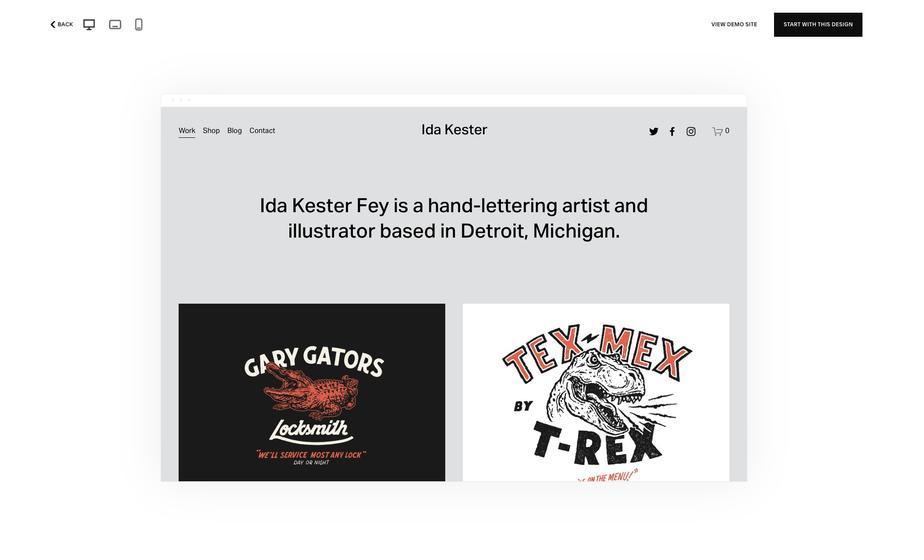 Task type: locate. For each thing, give the bounding box(es) containing it.
- left local
[[282, 22, 285, 31]]

- right store
[[62, 22, 65, 31]]

portfolio
[[67, 22, 95, 31]]

- left preview template on a tablet device icon
[[97, 22, 99, 31]]

with
[[802, 21, 817, 28]]

back
[[58, 21, 73, 28]]

back button
[[45, 15, 76, 34]]

minetta image
[[336, 523, 572, 550]]

kester
[[601, 473, 627, 481]]

-
[[62, 22, 65, 31], [97, 22, 99, 31], [149, 22, 152, 31], [170, 22, 173, 31], [214, 22, 217, 31], [248, 22, 251, 31], [282, 22, 285, 31]]

1 - from the left
[[62, 22, 65, 31]]

6 - from the left
[[248, 22, 251, 31]]

site
[[746, 21, 758, 28]]

hart image
[[70, 149, 306, 463]]

demo
[[727, 21, 744, 28]]

view demo site link
[[712, 12, 758, 37]]

view demo site
[[712, 21, 758, 28]]

- left blog
[[149, 22, 152, 31]]

hawley
[[336, 350, 365, 359]]

2 - from the left
[[97, 22, 99, 31]]

business
[[306, 22, 336, 31]]

this
[[818, 21, 831, 28]]

gates
[[601, 99, 624, 108]]

- right blog
[[170, 22, 173, 31]]

courses
[[218, 22, 246, 31]]

- left courses
[[214, 22, 217, 31]]

scheduling
[[175, 22, 212, 31]]

memberships
[[101, 22, 147, 31]]

services
[[252, 22, 281, 31]]

- right courses
[[248, 22, 251, 31]]



Task type: vqa. For each thing, say whether or not it's contained in the screenshot.
Hart image
yes



Task type: describe. For each thing, give the bounding box(es) containing it.
remove hawley from your favorites list image
[[556, 351, 565, 361]]

kester image
[[602, 149, 838, 463]]

view
[[712, 21, 726, 28]]

matsuya image
[[70, 523, 306, 550]]

blog
[[153, 22, 169, 31]]

store
[[43, 22, 61, 31]]

gates image
[[602, 0, 838, 90]]

start with this design
[[784, 21, 853, 28]]

preview template on a tablet device image
[[107, 17, 123, 32]]

7 - from the left
[[282, 22, 285, 31]]

5 - from the left
[[214, 22, 217, 31]]

4 - from the left
[[170, 22, 173, 31]]

3 - from the left
[[149, 22, 152, 31]]

nevins image
[[602, 523, 838, 550]]

online store - portfolio - memberships - blog - scheduling - courses - services - local business
[[19, 22, 336, 31]]

online
[[19, 22, 41, 31]]

start with this design button
[[774, 12, 863, 37]]

design
[[832, 21, 853, 28]]

hawley image
[[336, 149, 572, 341]]

preview template on a desktop device image
[[80, 18, 98, 32]]

start
[[784, 21, 801, 28]]

local
[[287, 22, 305, 31]]

preview template on a mobile device image
[[132, 18, 145, 31]]



